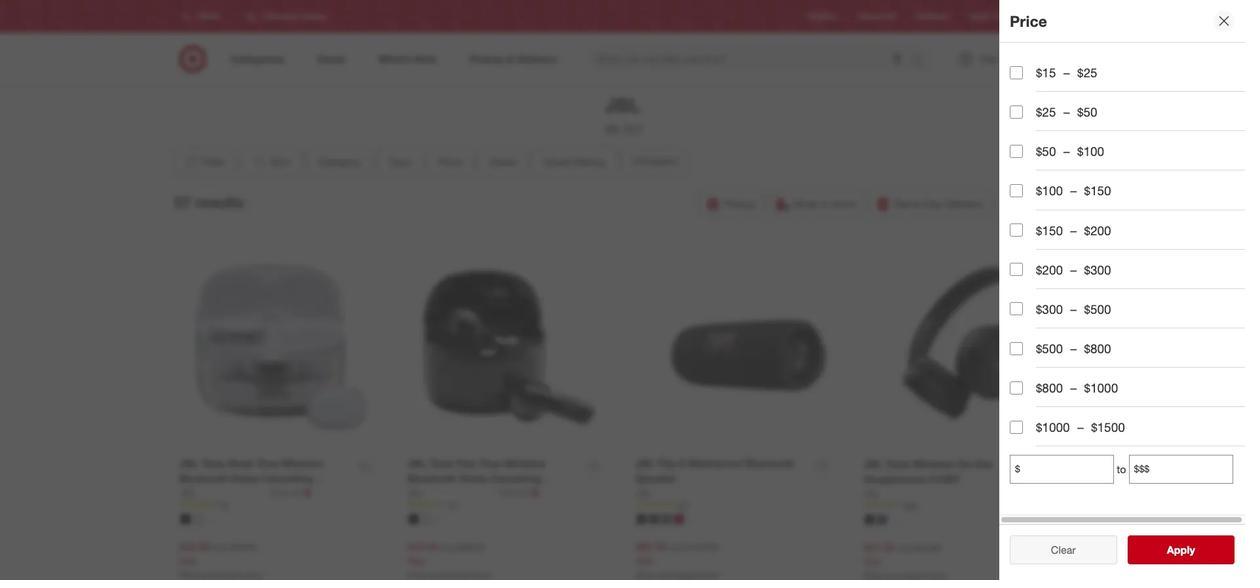 Task type: vqa. For each thing, say whether or not it's contained in the screenshot.
$800  –  $1000 checkbox
yes



Task type: describe. For each thing, give the bounding box(es) containing it.
$1000  –  $1500 checkbox
[[1010, 421, 1023, 434]]

sale for jbl tune flex true wireless bluetooth noise canceling earbuds
[[407, 555, 425, 566]]

clear
[[1051, 543, 1076, 557]]

results
[[195, 193, 244, 211]]

fpo/apo button
[[622, 147, 690, 176]]

¬ for jbl tune flex true wireless bluetooth noise canceling earbuds
[[531, 486, 540, 499]]

1 vertical spatial $50
[[1036, 144, 1056, 159]]

registry
[[808, 11, 837, 21]]

jbl inside the jbl tune wireless on-ear headphones 510bt
[[864, 457, 883, 471]]

circle
[[993, 11, 1013, 21]]

$100  –  $150
[[1036, 183, 1112, 198]]

weekly ad link
[[858, 11, 896, 22]]

$1500
[[1092, 420, 1125, 435]]

filter
[[203, 155, 226, 168]]

speaker
[[636, 472, 677, 485]]

waterproof
[[688, 457, 743, 470]]

tune for buds
[[202, 457, 225, 470]]

shipping
[[1021, 197, 1063, 210]]

type button
[[378, 147, 422, 176]]

wireless for jbl tune flex true wireless bluetooth noise canceling earbuds
[[504, 457, 546, 470]]

price dialog
[[1000, 0, 1246, 580]]

search
[[907, 53, 938, 67]]

$129.99
[[686, 541, 718, 552]]

$50  –  $100
[[1036, 144, 1105, 159]]

shop in store
[[794, 197, 856, 210]]

same
[[894, 197, 921, 210]]

¬ for jbl tune buds true wireless bluetooth noise canceling earbuds
[[303, 486, 311, 499]]

$89.99 reg $129.99 sale
[[636, 540, 718, 566]]

reg for jbl tune buds true wireless bluetooth noise canceling earbuds
[[213, 541, 227, 552]]

true for flex
[[479, 457, 501, 470]]

$200  –  $300
[[1036, 262, 1112, 277]]

deals
[[490, 155, 516, 168]]

bluetooth inside jbl flip 6 waterproof bluetooth speaker
[[746, 457, 795, 470]]

only for buds
[[271, 487, 290, 498]]

$99.99 for buds
[[229, 541, 257, 552]]

$150  –  $200
[[1036, 223, 1112, 238]]

guest
[[544, 155, 572, 168]]

$50  –  $100 checkbox
[[1010, 145, 1023, 158]]

shipping button
[[997, 189, 1071, 218]]

reg for jbl tune flex true wireless bluetooth noise canceling earbuds
[[441, 541, 455, 552]]

target circle link
[[969, 11, 1013, 22]]

$24.99 reg $49.99 sale
[[864, 541, 941, 567]]

tune for flex
[[430, 457, 453, 470]]

flip
[[658, 457, 676, 470]]

wireless for jbl tune buds true wireless bluetooth noise canceling earbuds
[[281, 457, 323, 470]]

find
[[1034, 11, 1049, 21]]

earbuds for jbl tune buds true wireless bluetooth noise canceling earbuds
[[179, 487, 221, 500]]

category button
[[307, 147, 372, 176]]

$15  –  $25
[[1036, 65, 1098, 80]]

jbl tune flex true wireless bluetooth noise canceling earbuds link
[[407, 456, 579, 500]]

jbl tune wireless on-ear headphones 510bt link
[[864, 457, 1035, 487]]

jbl link up 58
[[179, 486, 269, 499]]

delivery
[[945, 197, 983, 210]]

redcard
[[917, 11, 948, 21]]

6
[[679, 457, 685, 470]]

0 horizontal spatial $800
[[1036, 380, 1063, 395]]

1 horizontal spatial $1000
[[1085, 380, 1119, 395]]

0 vertical spatial $150
[[1085, 183, 1112, 198]]

$300  –  $500
[[1036, 301, 1112, 317]]

jbl inside jbl tune flex true wireless bluetooth noise canceling earbuds
[[407, 457, 427, 470]]

store
[[833, 197, 856, 210]]

sort
[[270, 155, 290, 168]]

weekly
[[858, 11, 884, 21]]

rating
[[575, 155, 605, 168]]

$49.99 for jbl tune flex true wireless bluetooth noise canceling earbuds
[[407, 540, 439, 553]]

to
[[1117, 463, 1127, 476]]

0 vertical spatial $25
[[1078, 65, 1098, 80]]

57
[[174, 193, 191, 211]]

1 horizontal spatial $50
[[1078, 104, 1098, 119]]

shop in store button
[[769, 189, 865, 218]]

fpo/apo
[[633, 155, 679, 168]]

headphones
[[864, 472, 927, 486]]

price inside button
[[439, 155, 462, 168]]

76
[[448, 500, 457, 510]]

$49.99 reg $99.99 sale for jbl tune buds true wireless bluetooth noise canceling earbuds
[[179, 540, 257, 566]]

1 horizontal spatial $100
[[1078, 144, 1105, 159]]

same day delivery button
[[870, 189, 992, 218]]

$25  –  $50 checkbox
[[1010, 105, 1023, 118]]

pickup button
[[700, 189, 764, 218]]

jbl flip 6 waterproof bluetooth speaker
[[636, 457, 795, 485]]

1 vertical spatial $200
[[1036, 262, 1063, 277]]

type
[[389, 155, 411, 168]]

jbl tune buds true wireless bluetooth noise canceling earbuds
[[179, 457, 323, 500]]

$500  –  $800 checkbox
[[1010, 342, 1023, 355]]

57 results
[[174, 193, 244, 211]]

1 vertical spatial $150
[[1036, 223, 1063, 238]]

apply button
[[1128, 536, 1235, 564]]

jbl tune wireless on-ear headphones 510bt
[[864, 457, 993, 486]]

only for flex
[[499, 487, 518, 498]]

$49.99 inside $24.99 reg $49.99 sale
[[914, 542, 941, 553]]

58 link
[[179, 499, 381, 511]]

on-
[[958, 457, 976, 471]]

at for jbl tune buds true wireless bluetooth noise canceling earbuds
[[292, 487, 300, 498]]

canceling for buds
[[262, 472, 312, 485]]



Task type: locate. For each thing, give the bounding box(es) containing it.
$99.99 for flex
[[457, 541, 485, 552]]

2 noise from the left
[[459, 472, 487, 485]]

apply
[[1167, 543, 1196, 557]]

0 horizontal spatial $25
[[1036, 104, 1056, 119]]

0 horizontal spatial $99.99
[[229, 541, 257, 552]]

$150
[[1085, 183, 1112, 198], [1036, 223, 1063, 238]]

0 horizontal spatial only
[[271, 487, 290, 498]]

¬
[[303, 486, 311, 499], [531, 486, 540, 499]]

sale for jbl flip 6 waterproof bluetooth speaker
[[636, 555, 654, 566]]

canceling up '76' link
[[490, 472, 540, 485]]

target circle
[[969, 11, 1013, 21]]

jbl tune flex true wireless bluetooth noise canceling earbuds image
[[407, 247, 609, 449], [407, 247, 609, 449]]

canceling inside jbl tune flex true wireless bluetooth noise canceling earbuds
[[490, 472, 540, 485]]

price inside dialog
[[1010, 12, 1048, 30]]

guest rating
[[544, 155, 605, 168]]

2 horizontal spatial bluetooth
[[746, 457, 795, 470]]

wireless inside jbl tune flex true wireless bluetooth noise canceling earbuds
[[504, 457, 546, 470]]

jbl tune wireless on-ear headphones 510bt image
[[864, 247, 1066, 449], [864, 247, 1066, 449]]

noise inside jbl tune buds true wireless bluetooth noise canceling earbuds
[[231, 472, 259, 485]]

$25  –  $50
[[1036, 104, 1098, 119]]

0 horizontal spatial only at ¬
[[271, 486, 311, 499]]

wireless inside jbl tune buds true wireless bluetooth noise canceling earbuds
[[281, 457, 323, 470]]

2 ¬ from the left
[[531, 486, 540, 499]]

76 link
[[407, 499, 609, 511]]

$25 right $25  –  $50 option
[[1036, 104, 1056, 119]]

reg inside $24.99 reg $49.99 sale
[[898, 542, 911, 553]]

reg for jbl tune wireless on-ear headphones 510bt
[[898, 542, 911, 553]]

1 vertical spatial $500
[[1036, 341, 1063, 356]]

$50
[[1078, 104, 1098, 119], [1036, 144, 1056, 159]]

tune
[[202, 457, 225, 470], [430, 457, 453, 470], [886, 457, 910, 471]]

sale inside $89.99 reg $129.99 sale
[[636, 555, 654, 566]]

0 vertical spatial $1000
[[1085, 380, 1119, 395]]

1 noise from the left
[[231, 472, 259, 485]]

665
[[904, 501, 917, 510]]

1 horizontal spatial $200
[[1085, 223, 1112, 238]]

noise for buds
[[231, 472, 259, 485]]

0 vertical spatial price
[[1010, 12, 1048, 30]]

1 horizontal spatial bluetooth
[[407, 472, 456, 485]]

wireless up 510bt
[[913, 457, 955, 471]]

true inside jbl tune buds true wireless bluetooth noise canceling earbuds
[[257, 457, 278, 470]]

665 link
[[864, 500, 1066, 511]]

2 horizontal spatial wireless
[[913, 457, 955, 471]]

0 horizontal spatial noise
[[231, 472, 259, 485]]

$50 up $50  –  $100
[[1078, 104, 1098, 119]]

jbl inside jbl flip 6 waterproof bluetooth speaker
[[636, 457, 655, 470]]

1 horizontal spatial canceling
[[490, 472, 540, 485]]

only at ¬ for jbl tune buds true wireless bluetooth noise canceling earbuds
[[271, 486, 311, 499]]

None text field
[[1010, 455, 1115, 484], [1129, 455, 1234, 484], [1010, 455, 1115, 484], [1129, 455, 1234, 484]]

$300
[[1085, 262, 1112, 277], [1036, 301, 1063, 317]]

bluetooth inside jbl tune flex true wireless bluetooth noise canceling earbuds
[[407, 472, 456, 485]]

price left stores
[[1010, 12, 1048, 30]]

0 vertical spatial $800
[[1085, 341, 1112, 356]]

1 vertical spatial $800
[[1036, 380, 1063, 395]]

canceling inside jbl tune buds true wireless bluetooth noise canceling earbuds
[[262, 472, 312, 485]]

find stores
[[1034, 11, 1074, 21]]

buds
[[228, 457, 254, 470]]

$1000  –  $1500
[[1036, 420, 1125, 435]]

$1000 up $1500
[[1085, 380, 1119, 395]]

tune left flex
[[430, 457, 453, 470]]

1 horizontal spatial $500
[[1085, 301, 1112, 317]]

1 horizontal spatial $99.99
[[457, 541, 485, 552]]

$300  –  $500 checkbox
[[1010, 302, 1023, 316]]

$49.99 for jbl tune buds true wireless bluetooth noise canceling earbuds
[[179, 540, 211, 553]]

531 link
[[636, 499, 837, 511]]

only at ¬ for jbl tune flex true wireless bluetooth noise canceling earbuds
[[499, 486, 540, 499]]

0 horizontal spatial $100
[[1036, 183, 1063, 198]]

shop
[[794, 197, 819, 210]]

$49.99 reg $99.99 sale down 58
[[179, 540, 257, 566]]

510bt
[[929, 472, 961, 486]]

canceling up 58 link
[[262, 472, 312, 485]]

weekly ad
[[858, 11, 896, 21]]

$15
[[1036, 65, 1056, 80]]

1 ¬ from the left
[[303, 486, 311, 499]]

0 horizontal spatial $200
[[1036, 262, 1063, 277]]

1 only from the left
[[271, 487, 290, 498]]

jbl tune flex true wireless bluetooth noise canceling earbuds
[[407, 457, 546, 500]]

true inside jbl tune flex true wireless bluetooth noise canceling earbuds
[[479, 457, 501, 470]]

jbl jbl (57)
[[603, 93, 642, 136]]

0 horizontal spatial canceling
[[262, 472, 312, 485]]

0 vertical spatial $300
[[1085, 262, 1112, 277]]

target
[[969, 11, 990, 21]]

noise
[[231, 472, 259, 485], [459, 472, 487, 485]]

wireless inside the jbl tune wireless on-ear headphones 510bt
[[913, 457, 955, 471]]

earbuds inside jbl tune flex true wireless bluetooth noise canceling earbuds
[[407, 487, 449, 500]]

jbl flip 6 waterproof bluetooth speaker link
[[636, 456, 807, 486]]

wireless
[[281, 457, 323, 470], [504, 457, 546, 470], [913, 457, 955, 471]]

noise down buds
[[231, 472, 259, 485]]

$150  –  $200 checkbox
[[1010, 224, 1023, 237]]

1 horizontal spatial $49.99
[[407, 540, 439, 553]]

bluetooth up the 531 link
[[746, 457, 795, 470]]

jbl inside jbl tune buds true wireless bluetooth noise canceling earbuds
[[179, 457, 199, 470]]

0 horizontal spatial price
[[439, 155, 462, 168]]

bluetooth
[[746, 457, 795, 470], [179, 472, 228, 485], [407, 472, 456, 485]]

bluetooth up '76'
[[407, 472, 456, 485]]

bluetooth for jbl tune buds true wireless bluetooth noise canceling earbuds
[[179, 472, 228, 485]]

reg down 58
[[213, 541, 227, 552]]

$500 right $500  –  $800 option
[[1036, 341, 1063, 356]]

1 $49.99 reg $99.99 sale from the left
[[179, 540, 257, 566]]

jbl flip 6 waterproof bluetooth speaker image
[[636, 247, 837, 449], [636, 247, 837, 449]]

1 horizontal spatial ¬
[[531, 486, 540, 499]]

0 vertical spatial $200
[[1085, 223, 1112, 238]]

$300 up $300  –  $500
[[1085, 262, 1112, 277]]

What can we help you find? suggestions appear below search field
[[589, 45, 916, 73]]

sort button
[[241, 147, 301, 176]]

find stores link
[[1034, 11, 1074, 22]]

2 only from the left
[[499, 487, 518, 498]]

price button
[[427, 147, 474, 176]]

bluetooth up 58
[[179, 472, 228, 485]]

$300 right $300  –  $500 checkbox
[[1036, 301, 1063, 317]]

1 horizontal spatial $300
[[1085, 262, 1112, 277]]

reg right $89.99
[[670, 541, 683, 552]]

0 horizontal spatial $500
[[1036, 341, 1063, 356]]

reg inside $89.99 reg $129.99 sale
[[670, 541, 683, 552]]

0 horizontal spatial $1000
[[1036, 420, 1070, 435]]

price right type button
[[439, 155, 462, 168]]

sale for jbl tune buds true wireless bluetooth noise canceling earbuds
[[179, 555, 197, 566]]

0 vertical spatial $50
[[1078, 104, 1098, 119]]

reg right $24.99
[[898, 542, 911, 553]]

1 vertical spatial $25
[[1036, 104, 1056, 119]]

$49.99
[[179, 540, 211, 553], [407, 540, 439, 553], [914, 542, 941, 553]]

$150 down shipping
[[1036, 223, 1063, 238]]

jbl tune buds true wireless bluetooth noise canceling earbuds image
[[179, 247, 381, 449], [179, 247, 381, 449]]

(57)
[[625, 123, 642, 136]]

$50 right $50  –  $100 option
[[1036, 144, 1056, 159]]

1 horizontal spatial price
[[1010, 12, 1048, 30]]

$49.99 reg $99.99 sale
[[179, 540, 257, 566], [407, 540, 485, 566]]

tune left buds
[[202, 457, 225, 470]]

jbl link down headphones
[[864, 487, 880, 500]]

true right flex
[[479, 457, 501, 470]]

$49.99 reg $99.99 sale for jbl tune flex true wireless bluetooth noise canceling earbuds
[[407, 540, 485, 566]]

$49.99 reg $99.99 sale down '76'
[[407, 540, 485, 566]]

1 only at ¬ from the left
[[271, 486, 311, 499]]

$100 right $100  –  $150 checkbox
[[1036, 183, 1063, 198]]

only at ¬
[[271, 486, 311, 499], [499, 486, 540, 499]]

$24.99
[[864, 541, 895, 554]]

0 horizontal spatial at
[[292, 487, 300, 498]]

$99.99 down 58 link
[[229, 541, 257, 552]]

$800  –  $1000 checkbox
[[1010, 381, 1023, 394]]

canceling for flex
[[490, 472, 540, 485]]

1 horizontal spatial $150
[[1085, 183, 1112, 198]]

reg down '76'
[[441, 541, 455, 552]]

1 vertical spatial $300
[[1036, 301, 1063, 317]]

category
[[318, 155, 361, 168]]

sale inside $24.99 reg $49.99 sale
[[864, 556, 882, 567]]

tune inside jbl tune flex true wireless bluetooth noise canceling earbuds
[[430, 457, 453, 470]]

clear button
[[1010, 536, 1117, 564]]

day
[[924, 197, 942, 210]]

true for buds
[[257, 457, 278, 470]]

2 true from the left
[[479, 457, 501, 470]]

2 at from the left
[[521, 487, 528, 498]]

search button
[[907, 45, 938, 76]]

$150 up $150  –  $200
[[1085, 183, 1112, 198]]

jbl link
[[179, 486, 269, 499], [407, 486, 497, 499], [636, 486, 652, 499], [864, 487, 880, 500]]

1 canceling from the left
[[262, 472, 312, 485]]

$25
[[1078, 65, 1098, 80], [1036, 104, 1056, 119]]

only up '76' link
[[499, 487, 518, 498]]

1 horizontal spatial $49.99 reg $99.99 sale
[[407, 540, 485, 566]]

0 horizontal spatial ¬
[[303, 486, 311, 499]]

only up 58 link
[[271, 487, 290, 498]]

jbl link down speaker
[[636, 486, 652, 499]]

$200
[[1085, 223, 1112, 238], [1036, 262, 1063, 277]]

earbuds for jbl tune flex true wireless bluetooth noise canceling earbuds
[[407, 487, 449, 500]]

tune for wireless
[[886, 457, 910, 471]]

jbl tune buds true wireless bluetooth noise canceling earbuds link
[[179, 456, 350, 500]]

1 horizontal spatial noise
[[459, 472, 487, 485]]

noise inside jbl tune flex true wireless bluetooth noise canceling earbuds
[[459, 472, 487, 485]]

1 horizontal spatial at
[[521, 487, 528, 498]]

0 horizontal spatial earbuds
[[179, 487, 221, 500]]

2 $49.99 reg $99.99 sale from the left
[[407, 540, 485, 566]]

bluetooth inside jbl tune buds true wireless bluetooth noise canceling earbuds
[[179, 472, 228, 485]]

noise down flex
[[459, 472, 487, 485]]

price
[[1010, 12, 1048, 30], [439, 155, 462, 168]]

$100  –  $150 checkbox
[[1010, 184, 1023, 197]]

1 horizontal spatial earbuds
[[407, 487, 449, 500]]

ear
[[976, 457, 993, 471]]

only
[[271, 487, 290, 498], [499, 487, 518, 498]]

jbl link up '76'
[[407, 486, 497, 499]]

1 horizontal spatial only
[[499, 487, 518, 498]]

1 horizontal spatial only at ¬
[[499, 486, 540, 499]]

$1000 right $1000  –  $1500 option
[[1036, 420, 1070, 435]]

$500  –  $800
[[1036, 341, 1112, 356]]

reg for jbl flip 6 waterproof bluetooth speaker
[[670, 541, 683, 552]]

$800
[[1085, 341, 1112, 356], [1036, 380, 1063, 395]]

1 horizontal spatial true
[[479, 457, 501, 470]]

$800 up $800  –  $1000
[[1085, 341, 1112, 356]]

1 horizontal spatial tune
[[430, 457, 453, 470]]

$89.99
[[636, 540, 667, 553]]

in
[[822, 197, 830, 210]]

$200 right $200  –  $300 checkbox at right top
[[1036, 262, 1063, 277]]

0 vertical spatial $100
[[1078, 144, 1105, 159]]

$800 right $800  –  $1000 option
[[1036, 380, 1063, 395]]

0 horizontal spatial $49.99 reg $99.99 sale
[[179, 540, 257, 566]]

1 true from the left
[[257, 457, 278, 470]]

wireless up '76' link
[[504, 457, 546, 470]]

2 horizontal spatial tune
[[886, 457, 910, 471]]

0 horizontal spatial tune
[[202, 457, 225, 470]]

$99.99
[[229, 541, 257, 552], [457, 541, 485, 552]]

guest rating button
[[533, 147, 616, 176]]

wireless up 58 link
[[281, 457, 323, 470]]

0 horizontal spatial wireless
[[281, 457, 323, 470]]

1 vertical spatial price
[[439, 155, 462, 168]]

ad
[[886, 11, 896, 21]]

1 vertical spatial $1000
[[1036, 420, 1070, 435]]

$500
[[1085, 301, 1112, 317], [1036, 341, 1063, 356]]

sale for jbl tune wireless on-ear headphones 510bt
[[864, 556, 882, 567]]

tune up headphones
[[886, 457, 910, 471]]

registry link
[[808, 11, 837, 22]]

2 horizontal spatial $49.99
[[914, 542, 941, 553]]

true
[[257, 457, 278, 470], [479, 457, 501, 470]]

1 horizontal spatial $25
[[1078, 65, 1098, 80]]

1 at from the left
[[292, 487, 300, 498]]

redcard link
[[917, 11, 948, 22]]

531
[[676, 500, 689, 510]]

flex
[[456, 457, 477, 470]]

pickup
[[724, 197, 756, 210]]

2 earbuds from the left
[[407, 487, 449, 500]]

bluetooth for jbl tune flex true wireless bluetooth noise canceling earbuds
[[407, 472, 456, 485]]

noise for flex
[[459, 472, 487, 485]]

$100 up $100  –  $150
[[1078, 144, 1105, 159]]

1 earbuds from the left
[[179, 487, 221, 500]]

0 horizontal spatial $150
[[1036, 223, 1063, 238]]

$1000
[[1085, 380, 1119, 395], [1036, 420, 1070, 435]]

0 horizontal spatial true
[[257, 457, 278, 470]]

2 only at ¬ from the left
[[499, 486, 540, 499]]

deals button
[[479, 147, 527, 176]]

$800  –  $1000
[[1036, 380, 1119, 395]]

$25 right the $15
[[1078, 65, 1098, 80]]

$99.99 down '76' link
[[457, 541, 485, 552]]

0 horizontal spatial $49.99
[[179, 540, 211, 553]]

filter button
[[174, 147, 235, 176]]

0 vertical spatial $500
[[1085, 301, 1112, 317]]

0 horizontal spatial $300
[[1036, 301, 1063, 317]]

tune inside the jbl tune wireless on-ear headphones 510bt
[[886, 457, 910, 471]]

0 horizontal spatial bluetooth
[[179, 472, 228, 485]]

1 horizontal spatial $800
[[1085, 341, 1112, 356]]

$15  –  $25 checkbox
[[1010, 66, 1023, 79]]

1 horizontal spatial wireless
[[504, 457, 546, 470]]

58
[[220, 500, 229, 510]]

1 vertical spatial $100
[[1036, 183, 1063, 198]]

$500 down $200  –  $300
[[1085, 301, 1112, 317]]

$200 down $100  –  $150
[[1085, 223, 1112, 238]]

earbuds inside jbl tune buds true wireless bluetooth noise canceling earbuds
[[179, 487, 221, 500]]

at up '76' link
[[521, 487, 528, 498]]

2 $99.99 from the left
[[457, 541, 485, 552]]

2 canceling from the left
[[490, 472, 540, 485]]

true right buds
[[257, 457, 278, 470]]

$200  –  $300 checkbox
[[1010, 263, 1023, 276]]

0 horizontal spatial $50
[[1036, 144, 1056, 159]]

at for jbl tune flex true wireless bluetooth noise canceling earbuds
[[521, 487, 528, 498]]

tune inside jbl tune buds true wireless bluetooth noise canceling earbuds
[[202, 457, 225, 470]]

1 $99.99 from the left
[[229, 541, 257, 552]]

at up 58 link
[[292, 487, 300, 498]]



